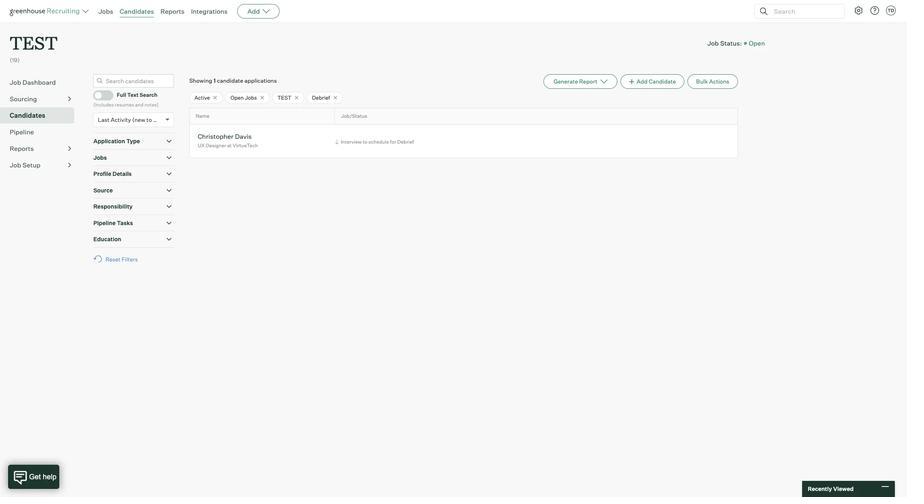Task type: vqa. For each thing, say whether or not it's contained in the screenshot.
Add
yes



Task type: describe. For each thing, give the bounding box(es) containing it.
test for test (19)
[[10, 31, 58, 54]]

1 vertical spatial reports
[[10, 144, 34, 152]]

interview to schedule for debrief
[[341, 139, 414, 145]]

applications
[[245, 77, 277, 84]]

bulk actions
[[696, 78, 730, 85]]

christopher davis ux designer at virtuetech
[[198, 132, 258, 149]]

resumes
[[115, 102, 134, 108]]

0 vertical spatial reports
[[161, 7, 185, 15]]

text
[[127, 92, 139, 98]]

job dashboard
[[10, 78, 56, 86]]

open jobs
[[231, 94, 257, 101]]

source
[[93, 187, 113, 194]]

job for job status:
[[708, 39, 719, 47]]

viewed
[[834, 486, 854, 493]]

Search text field
[[772, 5, 838, 17]]

showing
[[189, 77, 212, 84]]

jobs link
[[99, 7, 113, 15]]

tasks
[[117, 219, 133, 226]]

reset
[[106, 256, 120, 263]]

(19)
[[10, 57, 20, 63]]

sourcing link
[[10, 94, 71, 104]]

full text search (includes resumes and notes)
[[93, 92, 159, 108]]

add button
[[237, 4, 280, 19]]

checkmark image
[[97, 92, 103, 98]]

1 vertical spatial jobs
[[245, 94, 257, 101]]

job for job setup
[[10, 161, 21, 169]]

job/status
[[341, 113, 367, 119]]

td
[[888, 8, 895, 13]]

activity
[[111, 116, 131, 123]]

profile
[[93, 170, 111, 177]]

ux
[[198, 143, 205, 149]]

notes)
[[145, 102, 159, 108]]

christopher
[[198, 132, 234, 140]]

and
[[135, 102, 143, 108]]

education
[[93, 236, 121, 243]]

(new
[[132, 116, 145, 123]]

generate report button
[[544, 74, 617, 89]]

name
[[196, 113, 210, 119]]

generate
[[554, 78, 578, 85]]

job for job dashboard
[[10, 78, 21, 86]]

test for test
[[278, 94, 292, 101]]

reset filters button
[[93, 252, 142, 267]]

add for add
[[248, 7, 260, 15]]

status:
[[721, 39, 742, 47]]

christopher davis link
[[198, 132, 252, 142]]

job setup link
[[10, 160, 71, 170]]

type
[[126, 138, 140, 145]]

for
[[390, 139, 396, 145]]

open for open jobs
[[231, 94, 244, 101]]

0 horizontal spatial debrief
[[312, 94, 330, 101]]

td button
[[887, 6, 896, 15]]

bulk actions link
[[688, 74, 738, 89]]

filters
[[122, 256, 138, 263]]

full
[[117, 92, 126, 98]]

bulk
[[696, 78, 708, 85]]

job status:
[[708, 39, 742, 47]]



Task type: locate. For each thing, give the bounding box(es) containing it.
candidates link
[[120, 7, 154, 15], [10, 110, 71, 120]]

profile details
[[93, 170, 132, 177]]

at
[[227, 143, 232, 149]]

candidates down the sourcing
[[10, 111, 45, 119]]

1 horizontal spatial candidates link
[[120, 7, 154, 15]]

job left status:
[[708, 39, 719, 47]]

pipeline for pipeline
[[10, 128, 34, 136]]

0 vertical spatial pipeline
[[10, 128, 34, 136]]

pipeline link
[[10, 127, 71, 137]]

0 horizontal spatial test
[[10, 31, 58, 54]]

designer
[[206, 143, 226, 149]]

candidates link up pipeline link
[[10, 110, 71, 120]]

to left schedule
[[363, 139, 368, 145]]

0 vertical spatial job
[[708, 39, 719, 47]]

integrations
[[191, 7, 228, 15]]

1 horizontal spatial test
[[278, 94, 292, 101]]

job up the sourcing
[[10, 78, 21, 86]]

0 horizontal spatial candidates link
[[10, 110, 71, 120]]

add for add candidate
[[637, 78, 648, 85]]

0 vertical spatial to
[[147, 116, 152, 123]]

1 horizontal spatial to
[[363, 139, 368, 145]]

reports
[[161, 7, 185, 15], [10, 144, 34, 152]]

last
[[98, 116, 110, 123]]

add inside "popup button"
[[248, 7, 260, 15]]

0 horizontal spatial candidates
[[10, 111, 45, 119]]

to inside "link"
[[363, 139, 368, 145]]

open down showing 1 candidate applications
[[231, 94, 244, 101]]

0 vertical spatial debrief
[[312, 94, 330, 101]]

0 vertical spatial candidates
[[120, 7, 154, 15]]

reports left integrations
[[161, 7, 185, 15]]

reset filters
[[106, 256, 138, 263]]

pipeline tasks
[[93, 219, 133, 226]]

1 vertical spatial candidates
[[10, 111, 45, 119]]

recently
[[808, 486, 832, 493]]

0 horizontal spatial add
[[248, 7, 260, 15]]

0 vertical spatial jobs
[[99, 7, 113, 15]]

sourcing
[[10, 95, 37, 103]]

1 vertical spatial to
[[363, 139, 368, 145]]

interview
[[341, 139, 362, 145]]

application type
[[93, 138, 140, 145]]

1 vertical spatial open
[[231, 94, 244, 101]]

0 horizontal spatial reports
[[10, 144, 34, 152]]

2 vertical spatial jobs
[[93, 154, 107, 161]]

0 horizontal spatial open
[[231, 94, 244, 101]]

1 vertical spatial candidates link
[[10, 110, 71, 120]]

interview to schedule for debrief link
[[334, 138, 416, 146]]

candidates right jobs link
[[120, 7, 154, 15]]

report
[[579, 78, 598, 85]]

test (19)
[[10, 31, 58, 63]]

showing 1 candidate applications
[[189, 77, 277, 84]]

candidate
[[217, 77, 243, 84]]

candidate
[[649, 78, 676, 85]]

1 vertical spatial add
[[637, 78, 648, 85]]

add
[[248, 7, 260, 15], [637, 78, 648, 85]]

0 vertical spatial test
[[10, 31, 58, 54]]

job left setup
[[10, 161, 21, 169]]

td button
[[885, 4, 898, 17]]

add candidate
[[637, 78, 676, 85]]

dashboard
[[22, 78, 56, 86]]

add candidate link
[[621, 74, 685, 89]]

virtuetech
[[233, 143, 258, 149]]

candidate reports are now available! apply filters and select "view in app" element
[[544, 74, 617, 89]]

greenhouse recruiting image
[[10, 6, 82, 16]]

1 horizontal spatial reports link
[[161, 7, 185, 15]]

reports up job setup
[[10, 144, 34, 152]]

test link
[[10, 23, 58, 56]]

0 vertical spatial add
[[248, 7, 260, 15]]

candidates link right jobs link
[[120, 7, 154, 15]]

last activity (new to old)
[[98, 116, 164, 123]]

1 vertical spatial job
[[10, 78, 21, 86]]

pipeline for pipeline tasks
[[93, 219, 116, 226]]

0 horizontal spatial reports link
[[10, 144, 71, 153]]

candidates
[[120, 7, 154, 15], [10, 111, 45, 119]]

0 vertical spatial reports link
[[161, 7, 185, 15]]

recently viewed
[[808, 486, 854, 493]]

(includes
[[93, 102, 114, 108]]

old)
[[153, 116, 164, 123]]

Search candidates field
[[93, 74, 174, 87]]

job
[[708, 39, 719, 47], [10, 78, 21, 86], [10, 161, 21, 169]]

1 horizontal spatial debrief
[[397, 139, 414, 145]]

reports link
[[161, 7, 185, 15], [10, 144, 71, 153]]

1 horizontal spatial candidates
[[120, 7, 154, 15]]

application
[[93, 138, 125, 145]]

1 horizontal spatial open
[[749, 39, 765, 47]]

actions
[[709, 78, 730, 85]]

1 vertical spatial test
[[278, 94, 292, 101]]

jobs
[[99, 7, 113, 15], [245, 94, 257, 101], [93, 154, 107, 161]]

last activity (new to old) option
[[98, 116, 164, 123]]

pipeline
[[10, 128, 34, 136], [93, 219, 116, 226]]

0 horizontal spatial pipeline
[[10, 128, 34, 136]]

1 horizontal spatial reports
[[161, 7, 185, 15]]

active
[[195, 94, 210, 101]]

integrations link
[[191, 7, 228, 15]]

0 vertical spatial open
[[749, 39, 765, 47]]

to left old)
[[147, 116, 152, 123]]

1
[[214, 77, 216, 84]]

generate report
[[554, 78, 598, 85]]

debrief
[[312, 94, 330, 101], [397, 139, 414, 145]]

pipeline down the sourcing
[[10, 128, 34, 136]]

pipeline up education
[[93, 219, 116, 226]]

configure image
[[854, 6, 864, 15]]

0 horizontal spatial to
[[147, 116, 152, 123]]

schedule
[[369, 139, 389, 145]]

search
[[140, 92, 158, 98]]

test
[[10, 31, 58, 54], [278, 94, 292, 101]]

0 vertical spatial candidates link
[[120, 7, 154, 15]]

setup
[[22, 161, 41, 169]]

details
[[113, 170, 132, 177]]

reports link left integrations
[[161, 7, 185, 15]]

1 horizontal spatial pipeline
[[93, 219, 116, 226]]

open
[[749, 39, 765, 47], [231, 94, 244, 101]]

open for open
[[749, 39, 765, 47]]

1 horizontal spatial add
[[637, 78, 648, 85]]

to
[[147, 116, 152, 123], [363, 139, 368, 145]]

1 vertical spatial reports link
[[10, 144, 71, 153]]

davis
[[235, 132, 252, 140]]

responsibility
[[93, 203, 133, 210]]

2 vertical spatial job
[[10, 161, 21, 169]]

open right status:
[[749, 39, 765, 47]]

debrief inside "link"
[[397, 139, 414, 145]]

1 vertical spatial debrief
[[397, 139, 414, 145]]

reports link up job setup link at the left of page
[[10, 144, 71, 153]]

job setup
[[10, 161, 41, 169]]

1 vertical spatial pipeline
[[93, 219, 116, 226]]

job dashboard link
[[10, 77, 71, 87]]



